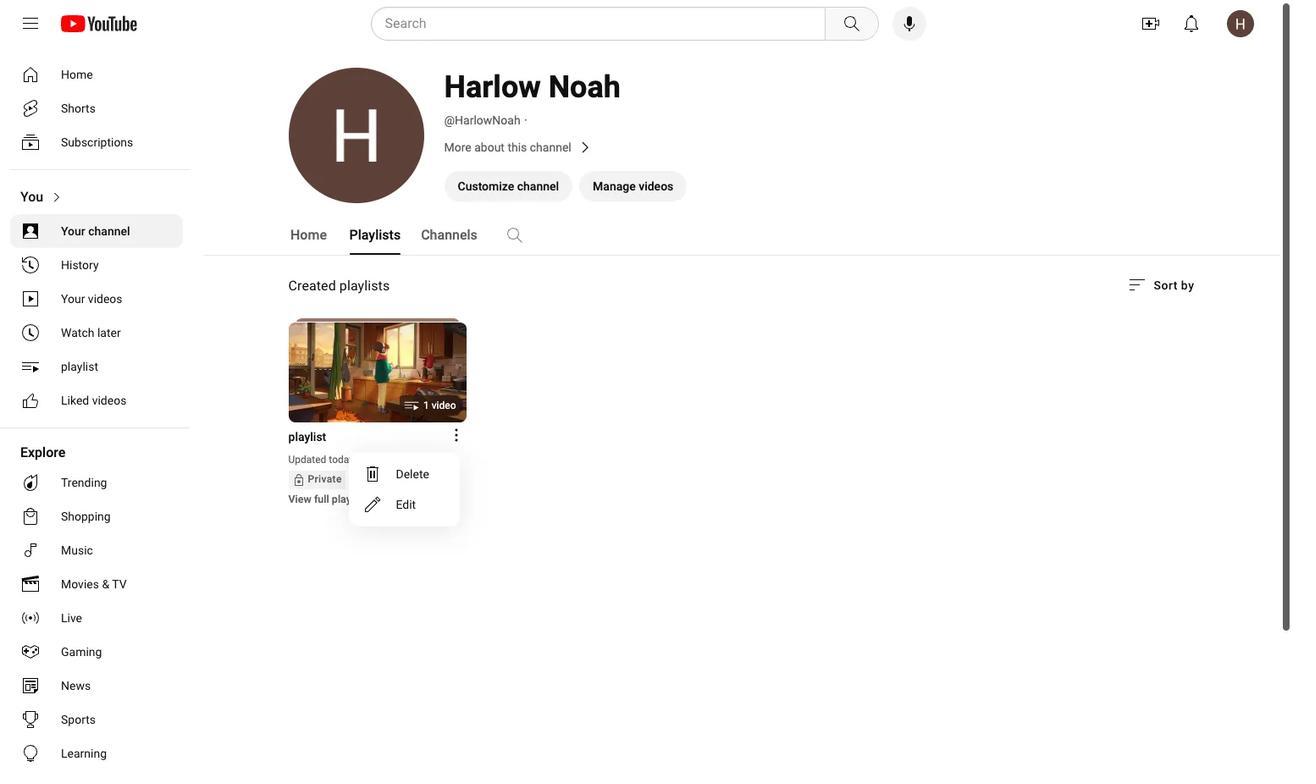 Task type: locate. For each thing, give the bounding box(es) containing it.
explore
[[20, 445, 66, 461]]

0 vertical spatial channel
[[530, 141, 571, 154]]

noah
[[549, 69, 621, 105]]

0 vertical spatial playlist
[[61, 360, 98, 374]]

shopping
[[61, 510, 111, 523]]

news link
[[10, 669, 183, 703], [10, 669, 183, 703]]

2 your from the top
[[61, 292, 85, 306]]

channel right this
[[530, 141, 571, 154]]

videos right manage
[[639, 180, 674, 193]]

shorts
[[61, 102, 96, 115]]

subscriptions link
[[10, 125, 183, 159], [10, 125, 183, 159]]

videos up later
[[88, 292, 122, 306]]

videos
[[639, 180, 674, 193], [88, 292, 122, 306], [92, 394, 127, 407]]

trending link
[[10, 466, 183, 500], [10, 466, 183, 500]]

Customize channel text field
[[458, 180, 559, 193]]

manage videos link
[[579, 171, 687, 202]]

tab list
[[288, 215, 655, 256]]

watch later link
[[10, 316, 183, 350], [10, 316, 183, 350]]

shorts link
[[10, 91, 183, 125], [10, 91, 183, 125]]

your channel link
[[10, 214, 183, 248], [10, 214, 183, 248]]

1 vertical spatial channel
[[517, 180, 559, 193]]

gaming
[[61, 645, 102, 659]]

channel down this
[[517, 180, 559, 193]]

‧
[[524, 113, 528, 127]]

1 your from the top
[[61, 224, 85, 238]]

0 vertical spatial home
[[61, 68, 93, 81]]

movies
[[61, 578, 99, 591]]

playlist up updated
[[288, 430, 326, 444]]

manage videos
[[593, 180, 674, 193]]

delete option
[[349, 459, 460, 490]]

more
[[444, 141, 472, 154]]

music link
[[10, 534, 183, 567], [10, 534, 183, 567]]

playlist
[[61, 360, 98, 374], [288, 430, 326, 444], [332, 493, 366, 506]]

channels
[[421, 227, 478, 243]]

view full playlist link
[[288, 493, 366, 506]]

1 video
[[424, 400, 456, 412]]

playlist right full at the left of the page
[[332, 493, 366, 506]]

harlow noah main content
[[203, 3, 1280, 772]]

videos inside harlow noah 'main content'
[[639, 180, 674, 193]]

home up shorts
[[61, 68, 93, 81]]

1
[[424, 400, 429, 412]]

tv
[[112, 578, 127, 591]]

1 vertical spatial videos
[[88, 292, 122, 306]]

0 vertical spatial your
[[61, 224, 85, 238]]

2 vertical spatial videos
[[92, 394, 127, 407]]

created playlists
[[288, 278, 390, 294]]

history link
[[10, 248, 183, 282], [10, 248, 183, 282]]

home up created
[[291, 227, 327, 243]]

liked videos
[[61, 394, 127, 407]]

movies & tv link
[[10, 567, 183, 601], [10, 567, 183, 601]]

sort by button
[[1127, 275, 1195, 296]]

playlist down watch
[[61, 360, 98, 374]]

your up watch
[[61, 292, 85, 306]]

Search text field
[[385, 13, 821, 35]]

videos for liked videos
[[92, 394, 127, 407]]

1 vertical spatial home
[[291, 227, 327, 243]]

learning link
[[10, 737, 183, 771], [10, 737, 183, 771]]

sports link
[[10, 703, 183, 737], [10, 703, 183, 737]]

0 vertical spatial videos
[[639, 180, 674, 193]]

private
[[308, 474, 342, 485]]

1 horizontal spatial home
[[291, 227, 327, 243]]

delete
[[396, 468, 429, 481]]

playlist link
[[10, 350, 183, 384], [10, 350, 183, 384], [288, 429, 446, 446]]

0 horizontal spatial playlist
[[61, 360, 98, 374]]

your videos link
[[10, 282, 183, 316], [10, 282, 183, 316]]

gaming link
[[10, 635, 183, 669], [10, 635, 183, 669]]

view
[[288, 493, 312, 506]]

2 vertical spatial playlist
[[332, 493, 366, 506]]

tab list inside harlow noah 'main content'
[[288, 215, 655, 256]]

home link
[[10, 58, 183, 91], [10, 58, 183, 91]]

live link
[[10, 601, 183, 635], [10, 601, 183, 635]]

1 horizontal spatial playlist
[[288, 430, 326, 444]]

2 vertical spatial channel
[[88, 224, 130, 238]]

liked
[[61, 394, 89, 407]]

2 horizontal spatial playlist
[[332, 493, 366, 506]]

video
[[432, 400, 456, 412]]

liked videos link
[[10, 384, 183, 418], [10, 384, 183, 418]]

your channel
[[61, 224, 130, 238]]

channel inside "link"
[[517, 180, 559, 193]]

edit option
[[349, 490, 460, 520]]

customize
[[458, 180, 514, 193]]

your up history
[[61, 224, 85, 238]]

your videos
[[61, 292, 122, 306]]

None search field
[[340, 7, 882, 41]]

channel up history
[[88, 224, 130, 238]]

sort
[[1154, 279, 1178, 292]]

1 vertical spatial your
[[61, 292, 85, 306]]

you link
[[10, 180, 183, 214], [10, 180, 183, 214]]

list box
[[349, 452, 460, 527]]

tab list containing home
[[288, 215, 655, 256]]

manage
[[593, 180, 636, 193]]

shopping link
[[10, 500, 183, 534], [10, 500, 183, 534]]

videos right liked at the bottom left of page
[[92, 394, 127, 407]]

more about this channel link
[[444, 137, 952, 158]]

@harlownoah
[[444, 113, 521, 127]]

full
[[314, 493, 329, 506]]

your for your channel
[[61, 224, 85, 238]]

home
[[61, 68, 93, 81], [291, 227, 327, 243]]

customize channel
[[458, 180, 559, 193]]

your
[[61, 224, 85, 238], [61, 292, 85, 306]]

channel
[[530, 141, 571, 154], [517, 180, 559, 193], [88, 224, 130, 238]]



Task type: vqa. For each thing, say whether or not it's contained in the screenshot.
Harassed
no



Task type: describe. For each thing, give the bounding box(es) containing it.
your for your videos
[[61, 292, 85, 306]]

channel for customize channel
[[517, 180, 559, 193]]

home inside tab list
[[291, 227, 327, 243]]

sports
[[61, 713, 96, 727]]

private status
[[288, 471, 345, 490]]

movies & tv
[[61, 578, 127, 591]]

view full playlist
[[288, 493, 366, 506]]

1 video link
[[288, 322, 466, 424]]

videos for your videos
[[88, 292, 122, 306]]

watch
[[61, 326, 94, 340]]

channel for your channel
[[88, 224, 130, 238]]

harlow noah @harlownoah ‧
[[444, 69, 621, 127]]

1 vertical spatial playlist
[[288, 430, 326, 444]]

sort by
[[1154, 279, 1195, 292]]

avatar image image
[[1227, 10, 1254, 37]]

updated today
[[288, 454, 354, 466]]

today
[[329, 454, 354, 466]]

list box containing delete
[[349, 452, 460, 527]]

playlists
[[340, 278, 390, 294]]

harlow
[[444, 69, 541, 105]]

learning
[[61, 747, 107, 761]]

this
[[508, 141, 527, 154]]

customize channel link
[[444, 171, 573, 202]]

created
[[288, 278, 336, 294]]

updated
[[288, 454, 326, 466]]

&
[[102, 578, 109, 591]]

subscriptions
[[61, 136, 133, 149]]

about
[[474, 141, 505, 154]]

by
[[1181, 279, 1195, 292]]

music
[[61, 544, 93, 557]]

edit
[[396, 498, 416, 512]]

later
[[97, 326, 121, 340]]

edit link
[[349, 490, 460, 520]]

news
[[61, 679, 91, 693]]

you
[[20, 189, 43, 205]]

playlists
[[349, 227, 401, 243]]

watch later
[[61, 326, 121, 340]]

more about this channel
[[444, 141, 571, 154]]

history
[[61, 258, 99, 272]]

live
[[61, 612, 82, 625]]

Manage videos text field
[[593, 180, 674, 193]]

videos for manage videos
[[639, 180, 674, 193]]

trending
[[61, 476, 107, 490]]

created playlists button
[[288, 277, 390, 296]]

0 horizontal spatial home
[[61, 68, 93, 81]]



